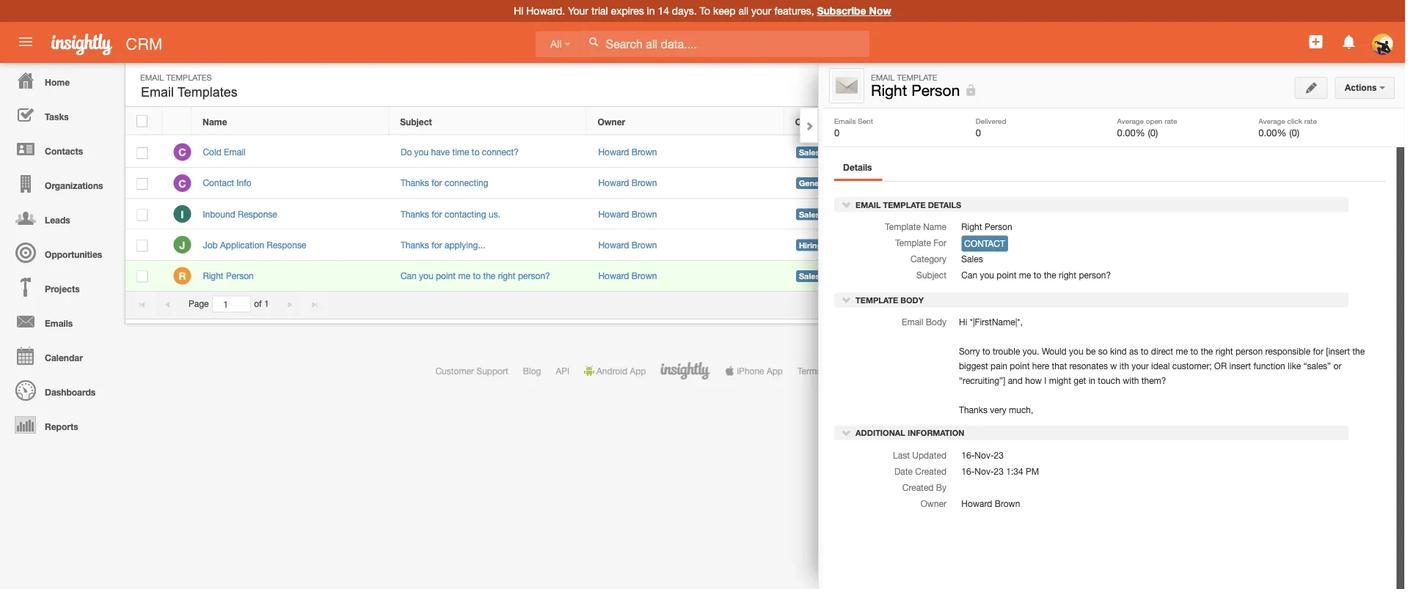 Task type: vqa. For each thing, say whether or not it's contained in the screenshot.


Task type: locate. For each thing, give the bounding box(es) containing it.
application
[[220, 240, 264, 250]]

0 horizontal spatial 5
[[1308, 299, 1313, 309]]

Search this list... text field
[[841, 73, 1006, 95]]

category left emails sent 0
[[795, 117, 834, 127]]

customer support link
[[435, 366, 508, 376]]

can you point me to the right person? down applying...
[[401, 271, 550, 281]]

you right "do"
[[414, 147, 429, 157]]

contact up email template details
[[906, 178, 937, 188]]

emails up calendar link
[[45, 318, 73, 329]]

column header
[[1330, 108, 1367, 135]]

projects link
[[4, 270, 117, 304]]

row
[[125, 108, 1367, 135]]

thanks down "do"
[[401, 178, 429, 188]]

1 chevron down image from the top
[[842, 200, 852, 210]]

sales cell for r
[[785, 261, 895, 292]]

1 vertical spatial date
[[894, 467, 913, 477]]

email templates email templates
[[140, 73, 238, 100]]

of right 1 field
[[254, 299, 262, 309]]

0 horizontal spatial details
[[843, 162, 872, 172]]

16- for thanks for contacting us.
[[1214, 209, 1227, 219]]

point down contact
[[997, 270, 1017, 281]]

contact inside the i row
[[906, 209, 937, 219]]

brown for can you point me to the right person?
[[632, 271, 657, 281]]

3 16-nov-23 1:34 pm cell from the top
[[1203, 199, 1331, 230]]

0 horizontal spatial name
[[202, 117, 227, 127]]

0% cell for us.
[[1092, 199, 1203, 230]]

created down updated
[[915, 467, 946, 477]]

reports link
[[4, 408, 117, 442]]

1 average from the left
[[1117, 117, 1144, 125]]

0% cell
[[1092, 137, 1203, 168], [1092, 168, 1203, 199], [1092, 199, 1203, 230], [1092, 261, 1203, 292]]

sales up hiring
[[799, 210, 820, 219]]

3 howard brown link from the top
[[598, 209, 657, 219]]

emails
[[834, 117, 856, 125], [45, 318, 73, 329]]

0 horizontal spatial emails
[[45, 318, 73, 329]]

0 down delivered
[[976, 127, 981, 138]]

template down template name
[[895, 238, 931, 248]]

howard inside the i row
[[598, 209, 629, 219]]

1 horizontal spatial 0
[[976, 127, 981, 138]]

for inside the i row
[[432, 209, 442, 219]]

1 vertical spatial right
[[961, 222, 982, 232]]

16-nov-23
[[961, 450, 1004, 461]]

0 vertical spatial right
[[871, 81, 907, 99]]

0.00% for average click rate 0.00% (0)
[[1258, 127, 1287, 138]]

right inside sorry to trouble you. would you be so kind as to direct me to the right person responsible for [insert the biggest pain point here that resonates w ith your ideal customer; or insert function like "sales" or "recruiting"]  and how i might get in touch with them?
[[1215, 347, 1233, 357]]

sales inside "r" row
[[799, 272, 820, 281]]

2 0 from the left
[[976, 127, 981, 138]]

5 right -
[[1308, 299, 1313, 309]]

average inside average click rate 0.00% (0)
[[1258, 117, 1285, 125]]

0 horizontal spatial can you point me to the right person?
[[401, 271, 550, 281]]

0 vertical spatial c
[[178, 146, 186, 159]]

1 horizontal spatial person
[[911, 81, 960, 99]]

c link up i link
[[173, 174, 191, 192]]

i
[[181, 208, 184, 220], [1044, 376, 1046, 386]]

16-nov-23 1:34 pm cell
[[1203, 137, 1331, 168], [1203, 168, 1331, 199], [1203, 199, 1331, 230]]

template right chevron down image
[[856, 296, 898, 305]]

keep
[[713, 5, 736, 17]]

2 horizontal spatial right
[[1215, 347, 1233, 357]]

processing
[[968, 366, 1012, 376]]

1 (0) from the left
[[1148, 127, 1158, 138]]

0 vertical spatial category
[[795, 117, 834, 127]]

date down last
[[894, 467, 913, 477]]

right person up 1 field
[[203, 271, 254, 281]]

howard brown for thanks for contacting us.
[[598, 209, 657, 219]]

contact up template name
[[906, 209, 937, 219]]

body up email body
[[900, 296, 924, 305]]

c row up j row
[[125, 168, 1368, 199]]

1 c row from the top
[[125, 137, 1368, 168]]

2 (0) from the left
[[1289, 127, 1299, 138]]

body left hi *|firstname|*,
[[926, 317, 946, 327]]

1 horizontal spatial category
[[910, 254, 946, 265]]

responsible
[[1265, 347, 1311, 357]]

email
[[140, 73, 164, 82], [871, 73, 895, 82], [1279, 79, 1303, 89], [141, 85, 174, 100], [224, 147, 245, 157], [856, 200, 881, 210], [902, 317, 923, 327]]

2 vertical spatial created
[[902, 483, 934, 493]]

response inside j row
[[267, 240, 306, 250]]

for inside sorry to trouble you. would you be so kind as to direct me to the right person responsible for [insert the biggest pain point here that resonates w ith your ideal customer; or insert function like "sales" or "recruiting"]  and how i might get in touch with them?
[[1313, 347, 1324, 357]]

sales for i
[[799, 210, 820, 219]]

insert
[[1229, 361, 1251, 371]]

1 0% from the top
[[1107, 148, 1119, 157]]

1 c link from the top
[[173, 144, 191, 161]]

sales inside c row
[[799, 148, 820, 157]]

crm
[[126, 34, 162, 53]]

average inside average open rate 0.00% (0)
[[1117, 117, 1144, 125]]

1 5 from the left
[[1308, 299, 1313, 309]]

right person
[[871, 81, 960, 99], [961, 222, 1012, 232], [203, 271, 254, 281]]

brown inside j row
[[632, 240, 657, 250]]

1 vertical spatial person
[[985, 222, 1012, 232]]

contact inside "r" row
[[906, 271, 937, 281]]

right person up contact
[[961, 222, 1012, 232]]

you down the thanks for applying... link
[[419, 271, 433, 281]]

subject
[[400, 117, 432, 127], [916, 270, 946, 281]]

Search all data.... text field
[[580, 31, 869, 57]]

rate right 'click'
[[1304, 117, 1317, 125]]

right person inside "r" row
[[203, 271, 254, 281]]

contacting
[[445, 209, 486, 219]]

cell
[[1092, 230, 1203, 261], [1203, 230, 1331, 261], [1331, 230, 1368, 261], [125, 261, 162, 292], [1203, 261, 1331, 292], [1331, 261, 1368, 292]]

(0) down open
[[1148, 127, 1158, 138]]

16-nov-23 1:34 pm for thanks for connecting
[[1214, 178, 1291, 188]]

1:34 for thanks for connecting
[[1259, 178, 1276, 188]]

1 vertical spatial created
[[915, 467, 946, 477]]

inbound response
[[203, 209, 277, 219]]

can down contact
[[961, 270, 977, 281]]

sales cell for i
[[785, 199, 895, 230]]

1 0 from the left
[[834, 127, 840, 138]]

sales for c
[[799, 148, 820, 157]]

3 0% cell from the top
[[1092, 199, 1203, 230]]

1 horizontal spatial emails
[[834, 117, 856, 125]]

api link
[[556, 366, 569, 376]]

date
[[1249, 117, 1268, 127], [894, 467, 913, 477]]

contact info
[[203, 178, 251, 188]]

0 vertical spatial right person
[[871, 81, 960, 99]]

1 horizontal spatial 1
[[1295, 299, 1300, 309]]

1 horizontal spatial (0)
[[1289, 127, 1299, 138]]

time
[[452, 147, 469, 157]]

0.00% down created date
[[1258, 127, 1287, 138]]

1 horizontal spatial hi
[[959, 317, 967, 327]]

0 inside delivered 0
[[976, 127, 981, 138]]

0.00%
[[1117, 127, 1145, 138], [1258, 127, 1287, 138]]

sales inside the i row
[[799, 210, 820, 219]]

1 horizontal spatial i
[[1044, 376, 1046, 386]]

3 sales cell from the top
[[785, 261, 895, 292]]

body for template body
[[900, 296, 924, 305]]

c link for cold email
[[173, 144, 191, 161]]

2 vertical spatial right
[[203, 271, 224, 281]]

1 - 5 of 5 items
[[1295, 299, 1354, 309]]

you.
[[1023, 347, 1039, 357]]

0.00% inside average open rate 0.00% (0)
[[1117, 127, 1145, 138]]

right person left the record permissions image
[[871, 81, 960, 99]]

(0) for average open rate 0.00% (0)
[[1148, 127, 1158, 138]]

emails sent 0
[[834, 117, 873, 138]]

(0) inside average open rate 0.00% (0)
[[1148, 127, 1158, 138]]

2 chevron down image from the top
[[842, 428, 852, 438]]

notifications image
[[1340, 33, 1358, 51]]

0 vertical spatial created
[[1213, 117, 1246, 127]]

date left 'click'
[[1249, 117, 1268, 127]]

1 vertical spatial sales cell
[[785, 199, 895, 230]]

biggest
[[959, 361, 988, 371]]

of right -
[[1316, 299, 1323, 309]]

person up 1 field
[[226, 271, 254, 281]]

0 vertical spatial emails
[[834, 117, 856, 125]]

0 vertical spatial response
[[238, 209, 277, 219]]

0 vertical spatial sales cell
[[785, 137, 895, 168]]

brown inside the i row
[[632, 209, 657, 219]]

the
[[1044, 270, 1056, 281], [483, 271, 495, 281], [1201, 347, 1213, 357], [1352, 347, 1365, 357]]

iphone app
[[737, 366, 783, 376]]

sales cell
[[785, 137, 895, 168], [785, 199, 895, 230], [785, 261, 895, 292]]

right right the r link
[[203, 271, 224, 281]]

app right android
[[630, 366, 646, 376]]

0 horizontal spatial category
[[795, 117, 834, 127]]

name up cold
[[202, 117, 227, 127]]

0.00% down open rate
[[1117, 127, 1145, 138]]

1 c from the top
[[178, 146, 186, 159]]

thanks very much,
[[959, 405, 1033, 415]]

lead cell
[[895, 137, 1092, 168]]

do you have time to connect? link
[[401, 147, 519, 157]]

2 0% from the top
[[1107, 179, 1119, 188]]

me up *|firstname|*,
[[1019, 270, 1031, 281]]

of 1
[[254, 299, 269, 309]]

rate right open
[[1164, 117, 1177, 125]]

dashboards link
[[4, 373, 117, 408]]

for up "sales"
[[1313, 347, 1324, 357]]

thanks inside c row
[[401, 178, 429, 188]]

1 vertical spatial in
[[1089, 376, 1095, 386]]

thanks inside j row
[[401, 240, 429, 250]]

subscribe
[[817, 5, 866, 17]]

for for j
[[432, 240, 442, 250]]

point down thanks for applying...
[[436, 271, 456, 281]]

1 0.00% from the left
[[1117, 127, 1145, 138]]

average
[[1117, 117, 1144, 125], [1258, 117, 1285, 125]]

16- inside the i row
[[1214, 209, 1227, 219]]

0% for me
[[1107, 272, 1119, 281]]

of right terms
[[824, 366, 831, 376]]

me
[[1019, 270, 1031, 281], [458, 271, 470, 281], [1176, 347, 1188, 357]]

can you point me to the right person? link
[[401, 271, 550, 281]]

0 vertical spatial hi
[[514, 5, 523, 17]]

1 horizontal spatial your
[[1131, 361, 1149, 371]]

r link
[[173, 267, 191, 285]]

for left connecting
[[432, 178, 442, 188]]

1 vertical spatial category
[[910, 254, 946, 265]]

0%
[[1107, 148, 1119, 157], [1107, 179, 1119, 188], [1107, 210, 1119, 219], [1107, 272, 1119, 281]]

None checkbox
[[136, 115, 147, 127], [137, 240, 148, 252], [137, 271, 148, 283], [136, 115, 147, 127], [137, 240, 148, 252], [137, 271, 148, 283]]

None checkbox
[[137, 147, 148, 159], [137, 178, 148, 190], [137, 209, 148, 221], [137, 147, 148, 159], [137, 178, 148, 190], [137, 209, 148, 221]]

response right the application
[[267, 240, 306, 250]]

contact for r
[[906, 271, 937, 281]]

1 horizontal spatial in
[[1089, 376, 1095, 386]]

emails for emails
[[45, 318, 73, 329]]

(0)
[[1148, 127, 1158, 138], [1289, 127, 1299, 138]]

for left applying...
[[432, 240, 442, 250]]

me down applying...
[[458, 271, 470, 281]]

16-nov-23 1:34 pm for thanks for contacting us.
[[1214, 209, 1291, 219]]

emails inside navigation
[[45, 318, 73, 329]]

created down date created
[[902, 483, 934, 493]]

w
[[1110, 361, 1117, 371]]

contact cell
[[895, 168, 1092, 199], [895, 199, 1092, 230], [895, 230, 1092, 261], [895, 261, 1092, 292]]

email body
[[902, 317, 946, 327]]

2 vertical spatial person
[[226, 271, 254, 281]]

for inside j row
[[432, 240, 442, 250]]

2 horizontal spatial right person
[[961, 222, 1012, 232]]

for left contacting
[[432, 209, 442, 219]]

1 vertical spatial hi
[[959, 317, 967, 327]]

1 vertical spatial chevron down image
[[842, 428, 852, 438]]

nov- inside the i row
[[1227, 209, 1246, 219]]

template up template name
[[883, 200, 926, 210]]

0 horizontal spatial body
[[900, 296, 924, 305]]

your right ith
[[1131, 361, 1149, 371]]

details down emails sent 0
[[843, 162, 872, 172]]

3 0% from the top
[[1107, 210, 1119, 219]]

name up for at the top
[[923, 222, 946, 232]]

0 horizontal spatial me
[[458, 271, 470, 281]]

0 inside emails sent 0
[[834, 127, 840, 138]]

0 horizontal spatial right
[[203, 271, 224, 281]]

2 c row from the top
[[125, 168, 1368, 199]]

contact left info
[[203, 178, 234, 188]]

*|firstname|*,
[[970, 317, 1023, 327]]

howard for can you point me to the right person?
[[598, 271, 629, 281]]

kind
[[1110, 347, 1127, 357]]

navigation
[[0, 63, 117, 442]]

0.00% for average open rate 0.00% (0)
[[1117, 127, 1145, 138]]

you left be
[[1069, 347, 1083, 357]]

i row
[[125, 199, 1368, 230]]

subject down for at the top
[[916, 270, 946, 281]]

subject inside row
[[400, 117, 432, 127]]

sales cell down general
[[785, 199, 895, 230]]

howard brown inside "r" row
[[598, 271, 657, 281]]

(0) inside average click rate 0.00% (0)
[[1289, 127, 1299, 138]]

1 vertical spatial body
[[926, 317, 946, 327]]

2 horizontal spatial me
[[1176, 347, 1188, 357]]

average left 'click'
[[1258, 117, 1285, 125]]

5
[[1308, 299, 1313, 309], [1326, 299, 1331, 309]]

person up contact
[[985, 222, 1012, 232]]

row group
[[125, 137, 1368, 292]]

1 0% cell from the top
[[1092, 137, 1203, 168]]

5 left items
[[1326, 299, 1331, 309]]

chevron down image for last
[[842, 428, 852, 438]]

opportunities link
[[4, 236, 117, 270]]

iphone app link
[[724, 366, 783, 376]]

c left cold
[[178, 146, 186, 159]]

1 vertical spatial templates
[[177, 85, 238, 100]]

5 howard brown link from the top
[[598, 271, 657, 281]]

0 horizontal spatial can
[[401, 271, 417, 281]]

sales cell up general
[[785, 137, 895, 168]]

row containing name
[[125, 108, 1367, 135]]

to
[[700, 5, 710, 17]]

rate inside average open rate 0.00% (0)
[[1164, 117, 1177, 125]]

sales cell up chevron down image
[[785, 261, 895, 292]]

0 vertical spatial person
[[911, 81, 960, 99]]

1 vertical spatial right person
[[961, 222, 1012, 232]]

0 vertical spatial i
[[181, 208, 184, 220]]

thanks down thanks for contacting us.
[[401, 240, 429, 250]]

0 right the chevron right icon
[[834, 127, 840, 138]]

1 howard brown link from the top
[[598, 147, 657, 157]]

0 horizontal spatial i
[[181, 208, 184, 220]]

created left average click rate 0.00% (0)
[[1213, 117, 1246, 127]]

1 contact cell from the top
[[895, 168, 1092, 199]]

category down template for
[[910, 254, 946, 265]]

contact info link
[[203, 178, 259, 188]]

open rate
[[1103, 117, 1147, 127]]

data processing addendum
[[947, 366, 1058, 376]]

pm for thanks for contacting us.
[[1278, 209, 1291, 219]]

"sales"
[[1303, 361, 1331, 371]]

howard for do you have time to connect?
[[598, 147, 629, 157]]

1 rate from the left
[[1164, 117, 1177, 125]]

1 horizontal spatial body
[[926, 317, 946, 327]]

response
[[238, 209, 277, 219], [267, 240, 306, 250]]

0 vertical spatial your
[[751, 5, 771, 17]]

howard brown for do you have time to connect?
[[598, 147, 657, 157]]

c row up the i row
[[125, 137, 1368, 168]]

1 horizontal spatial app
[[767, 366, 783, 376]]

leads link
[[4, 201, 117, 236]]

me up customer;
[[1176, 347, 1188, 357]]

sales down hiring
[[799, 272, 820, 281]]

nov- for thanks for contacting us.
[[1227, 209, 1246, 219]]

1 left -
[[1295, 299, 1300, 309]]

2 vertical spatial sales cell
[[785, 261, 895, 292]]

(0) for average click rate 0.00% (0)
[[1289, 127, 1299, 138]]

created
[[1213, 117, 1246, 127], [915, 467, 946, 477], [902, 483, 934, 493]]

organizations
[[45, 180, 103, 191]]

pm for do you have time to connect?
[[1278, 147, 1291, 157]]

right person link
[[203, 271, 261, 281]]

0 horizontal spatial subject
[[400, 117, 432, 127]]

details inside details link
[[843, 162, 872, 172]]

4 0% cell from the top
[[1092, 261, 1203, 292]]

1 sales cell from the top
[[785, 137, 895, 168]]

1 right 1 field
[[264, 299, 269, 309]]

thanks up the thanks for applying... link
[[401, 209, 429, 219]]

contact cell for j
[[895, 230, 1092, 261]]

1 vertical spatial details
[[928, 200, 961, 210]]

cold
[[203, 147, 221, 157]]

or
[[1214, 361, 1227, 371]]

2 app from the left
[[767, 366, 783, 376]]

0 horizontal spatial 1
[[264, 299, 269, 309]]

brown inside "r" row
[[632, 271, 657, 281]]

2 1 from the left
[[1295, 299, 1300, 309]]

hi for hi howard. your trial expires in 14 days. to keep all your features, subscribe now
[[514, 5, 523, 17]]

1:34 inside the i row
[[1259, 209, 1276, 219]]

1 vertical spatial emails
[[45, 318, 73, 329]]

android app
[[597, 366, 646, 376]]

1 horizontal spatial 5
[[1326, 299, 1331, 309]]

1 vertical spatial c
[[178, 177, 186, 190]]

16-nov-23 1:34 pm for do you have time to connect?
[[1214, 147, 1291, 157]]

as
[[1129, 347, 1138, 357]]

hi left howard.
[[514, 5, 523, 17]]

2 16-nov-23 1:34 pm cell from the top
[[1203, 168, 1331, 199]]

contact
[[964, 239, 1005, 249]]

i right how
[[1044, 376, 1046, 386]]

chevron down image
[[842, 200, 852, 210], [842, 428, 852, 438]]

contact for j
[[906, 240, 937, 250]]

emails inside emails sent 0
[[834, 117, 856, 125]]

2 horizontal spatial right
[[961, 222, 982, 232]]

0 vertical spatial subject
[[400, 117, 432, 127]]

2 0.00% from the left
[[1258, 127, 1287, 138]]

sales down the chevron right icon
[[799, 148, 820, 157]]

howard brown inside j row
[[598, 240, 657, 250]]

right up sent
[[871, 81, 907, 99]]

1 vertical spatial i
[[1044, 376, 1046, 386]]

to inside c row
[[472, 147, 479, 157]]

date inside row
[[1249, 117, 1268, 127]]

category
[[795, 117, 834, 127], [910, 254, 946, 265]]

2 c from the top
[[178, 177, 186, 190]]

tasks link
[[4, 98, 117, 132]]

person
[[911, 81, 960, 99], [985, 222, 1012, 232], [226, 271, 254, 281]]

thanks
[[401, 178, 429, 188], [401, 209, 429, 219], [401, 240, 429, 250], [959, 405, 987, 415]]

16-nov-23 1:34 pm cell for time
[[1203, 137, 1331, 168]]

0 horizontal spatial hi
[[514, 5, 523, 17]]

1 vertical spatial c link
[[173, 174, 191, 192]]

get
[[1074, 376, 1086, 386]]

c row
[[125, 137, 1368, 168], [125, 168, 1368, 199]]

0 vertical spatial name
[[202, 117, 227, 127]]

1 horizontal spatial subject
[[916, 270, 946, 281]]

emails left sent
[[834, 117, 856, 125]]

0 vertical spatial c link
[[173, 144, 191, 161]]

(0) down 'click'
[[1289, 127, 1299, 138]]

0 horizontal spatial rate
[[1164, 117, 1177, 125]]

i up the 'j' link
[[181, 208, 184, 220]]

1 app from the left
[[630, 366, 646, 376]]

person left the record permissions image
[[911, 81, 960, 99]]

0 vertical spatial body
[[900, 296, 924, 305]]

contact down template name
[[906, 240, 937, 250]]

i inside sorry to trouble you. would you be so kind as to direct me to the right person responsible for [insert the biggest pain point here that resonates w ith your ideal customer; or insert function like "sales" or "recruiting"]  and how i might get in touch with them?
[[1044, 376, 1046, 386]]

0 horizontal spatial owner
[[598, 117, 625, 127]]

in inside sorry to trouble you. would you be so kind as to direct me to the right person responsible for [insert the biggest pain point here that resonates w ith your ideal customer; or insert function like "sales" or "recruiting"]  and how i might get in touch with them?
[[1089, 376, 1095, 386]]

howard brown inside the i row
[[598, 209, 657, 219]]

2 c link from the top
[[173, 174, 191, 192]]

2 contact cell from the top
[[895, 199, 1092, 230]]

1 vertical spatial response
[[267, 240, 306, 250]]

general cell
[[785, 168, 895, 199]]

subject up "do"
[[400, 117, 432, 127]]

details up template name
[[928, 200, 961, 210]]

2 rate from the left
[[1304, 117, 1317, 125]]

1:34 for do you have time to connect?
[[1259, 147, 1276, 157]]

0 horizontal spatial right
[[498, 271, 516, 281]]

average for average click rate 0.00% (0)
[[1258, 117, 1285, 125]]

1 horizontal spatial owner
[[921, 499, 946, 509]]

1 vertical spatial your
[[1131, 361, 1149, 371]]

app right iphone
[[767, 366, 783, 376]]

the inside "r" row
[[483, 271, 495, 281]]

home
[[45, 77, 70, 87]]

2 vertical spatial right person
[[203, 271, 254, 281]]

pm inside the i row
[[1278, 209, 1291, 219]]

3 contact cell from the top
[[895, 230, 1092, 261]]

0 vertical spatial chevron down image
[[842, 200, 852, 210]]

response up job application response link at the top
[[238, 209, 277, 219]]

0 horizontal spatial person
[[226, 271, 254, 281]]

1 horizontal spatial 0.00%
[[1258, 127, 1287, 138]]

2 sales cell from the top
[[785, 199, 895, 230]]

0 horizontal spatial person?
[[518, 271, 550, 281]]

can
[[961, 270, 977, 281], [401, 271, 417, 281]]

0 horizontal spatial right person
[[203, 271, 254, 281]]

chevron down image left "additional"
[[842, 428, 852, 438]]

contact inside j row
[[906, 240, 937, 250]]

cold email link
[[203, 147, 253, 157]]

contacts
[[45, 146, 83, 156]]

rate for average open rate 0.00% (0)
[[1164, 117, 1177, 125]]

nov-
[[1227, 147, 1246, 157], [1227, 178, 1246, 188], [1227, 209, 1246, 219], [975, 450, 994, 461], [975, 467, 994, 477]]

2 average from the left
[[1258, 117, 1285, 125]]

average left open
[[1117, 117, 1144, 125]]

0% inside "r" row
[[1107, 272, 1119, 281]]

can down thanks for applying...
[[401, 271, 417, 281]]

rate inside average click rate 0.00% (0)
[[1304, 117, 1317, 125]]

23 inside the i row
[[1246, 209, 1256, 219]]

point up and
[[1010, 361, 1030, 371]]

like
[[1288, 361, 1301, 371]]

16- for thanks for connecting
[[1214, 178, 1227, 188]]

howard inside j row
[[598, 240, 629, 250]]

1 horizontal spatial date
[[1249, 117, 1268, 127]]

contact for c
[[906, 178, 937, 188]]

category inside row
[[795, 117, 834, 127]]

thanks inside the i row
[[401, 209, 429, 219]]

1 horizontal spatial average
[[1258, 117, 1285, 125]]

name
[[202, 117, 227, 127], [923, 222, 946, 232]]

16-nov-23 1:34 pm inside the i row
[[1214, 209, 1291, 219]]

4 contact cell from the top
[[895, 261, 1092, 292]]

4 0% from the top
[[1107, 272, 1119, 281]]

0% inside the i row
[[1107, 210, 1119, 219]]

chevron down image
[[842, 295, 852, 305]]

chevron down image down general cell
[[842, 200, 852, 210]]

howard inside "r" row
[[598, 271, 629, 281]]

contact down template for
[[906, 271, 937, 281]]

data processing addendum link
[[947, 366, 1058, 376]]

1 horizontal spatial rate
[[1304, 117, 1317, 125]]

your right all
[[751, 5, 771, 17]]

c link left cold
[[173, 144, 191, 161]]

created inside row
[[1213, 117, 1246, 127]]

point inside sorry to trouble you. would you be so kind as to direct me to the right person responsible for [insert the biggest pain point here that resonates w ith your ideal customer; or insert function like "sales" or "recruiting"]  and how i might get in touch with them?
[[1010, 361, 1030, 371]]

sales down contact
[[961, 254, 983, 265]]

in left 14
[[647, 5, 655, 17]]

thanks for applying...
[[401, 240, 485, 250]]

0 horizontal spatial 0
[[834, 127, 840, 138]]

1 1 from the left
[[264, 299, 269, 309]]

0.00% inside average click rate 0.00% (0)
[[1258, 127, 1287, 138]]

c up i link
[[178, 177, 186, 190]]

23 for thanks for connecting
[[1246, 178, 1256, 188]]

brown for thanks for connecting
[[632, 178, 657, 188]]

1 16-nov-23 1:34 pm cell from the top
[[1203, 137, 1331, 168]]

in right get
[[1089, 376, 1095, 386]]

right up contact
[[961, 222, 982, 232]]

you
[[414, 147, 429, 157], [980, 270, 994, 281], [419, 271, 433, 281], [1069, 347, 1083, 357]]

right
[[1059, 270, 1076, 281], [498, 271, 516, 281], [1215, 347, 1233, 357]]



Task type: describe. For each thing, give the bounding box(es) containing it.
me inside "r" row
[[458, 271, 470, 281]]

hi howard. your trial expires in 14 days. to keep all your features, subscribe now
[[514, 5, 891, 17]]

ideal
[[1151, 361, 1170, 371]]

now
[[869, 5, 891, 17]]

0 vertical spatial owner
[[598, 117, 625, 127]]

1:34 for thanks for contacting us.
[[1259, 209, 1276, 219]]

point inside "r" row
[[436, 271, 456, 281]]

pm for thanks for connecting
[[1278, 178, 1291, 188]]

brown for thanks for contacting us.
[[632, 209, 657, 219]]

inbound
[[203, 209, 235, 219]]

sent
[[858, 117, 873, 125]]

created date
[[1213, 117, 1268, 127]]

job application response
[[203, 240, 306, 250]]

email inside row group
[[224, 147, 245, 157]]

4 howard brown link from the top
[[598, 240, 657, 250]]

so
[[1098, 347, 1108, 357]]

hi for hi *|firstname|*,
[[959, 317, 967, 327]]

2 howard brown link from the top
[[598, 178, 657, 188]]

2 5 from the left
[[1326, 299, 1331, 309]]

contact cell for r
[[895, 261, 1092, 292]]

can you point me to the right person? inside "r" row
[[401, 271, 550, 281]]

last
[[893, 450, 910, 461]]

email template
[[871, 73, 937, 82]]

template name
[[885, 222, 946, 232]]

thanks for connecting
[[401, 178, 488, 188]]

contact cell for i
[[895, 199, 1092, 230]]

template left the "actions"
[[1305, 79, 1343, 89]]

pain
[[991, 361, 1007, 371]]

ith
[[1119, 361, 1129, 371]]

click
[[1287, 117, 1302, 125]]

resonates
[[1069, 361, 1108, 371]]

you down contact
[[980, 270, 994, 281]]

blog link
[[523, 366, 541, 376]]

1 horizontal spatial right person
[[871, 81, 960, 99]]

contact cell for c
[[895, 168, 1092, 199]]

additional information
[[853, 429, 964, 438]]

support
[[476, 366, 508, 376]]

me inside sorry to trouble you. would you be so kind as to direct me to the right person responsible for [insert the biggest pain point here that resonates w ith your ideal customer; or insert function like "sales" or "recruiting"]  and how i might get in touch with them?
[[1176, 347, 1188, 357]]

to inside "r" row
[[473, 271, 481, 281]]

1 horizontal spatial person?
[[1079, 270, 1111, 281]]

average for average open rate 0.00% (0)
[[1117, 117, 1144, 125]]

created for by
[[902, 483, 934, 493]]

thanks for contacting us.
[[401, 209, 500, 219]]

hi *|firstname|*,
[[959, 317, 1023, 327]]

or
[[1334, 361, 1342, 371]]

0 vertical spatial in
[[647, 5, 655, 17]]

average open rate 0.00% (0)
[[1117, 117, 1177, 138]]

terms of service link
[[797, 366, 863, 376]]

terms of service
[[797, 366, 863, 376]]

do
[[401, 147, 412, 157]]

howard.
[[526, 5, 565, 17]]

howard for thanks for contacting us.
[[598, 209, 629, 219]]

1 horizontal spatial right
[[1059, 270, 1076, 281]]

0% for time
[[1107, 148, 1119, 157]]

0% cell for time
[[1092, 137, 1203, 168]]

much,
[[1009, 405, 1033, 415]]

c for cold email
[[178, 146, 186, 159]]

app for iphone app
[[767, 366, 783, 376]]

rate for average click rate 0.00% (0)
[[1304, 117, 1317, 125]]

howard for thanks for applying...
[[598, 240, 629, 250]]

customer support
[[435, 366, 508, 376]]

your inside sorry to trouble you. would you be so kind as to direct me to the right person responsible for [insert the biggest pain point here that resonates w ith your ideal customer; or insert function like "sales" or "recruiting"]  and how i might get in touch with them?
[[1131, 361, 1149, 371]]

you inside "r" row
[[419, 271, 433, 281]]

1 vertical spatial owner
[[921, 499, 946, 509]]

iphone
[[737, 366, 764, 376]]

chevron right image
[[804, 121, 814, 131]]

0% for us.
[[1107, 210, 1119, 219]]

"recruiting"]
[[959, 376, 1005, 386]]

howard for thanks for connecting
[[598, 178, 629, 188]]

emails for emails sent 0
[[834, 117, 856, 125]]

addendum
[[1014, 366, 1058, 376]]

you inside c row
[[414, 147, 429, 157]]

delivered
[[976, 117, 1006, 125]]

emails link
[[4, 304, 117, 339]]

1 horizontal spatial right
[[871, 81, 907, 99]]

thanks for c
[[401, 178, 429, 188]]

created by
[[902, 483, 946, 493]]

job application response link
[[203, 240, 314, 250]]

2 0% cell from the top
[[1092, 168, 1203, 199]]

23 for do you have time to connect?
[[1246, 147, 1256, 157]]

trouble
[[993, 347, 1020, 357]]

terms
[[797, 366, 821, 376]]

23 for thanks for contacting us.
[[1246, 209, 1256, 219]]

[insert
[[1326, 347, 1350, 357]]

email template details
[[853, 200, 961, 210]]

android
[[597, 366, 627, 376]]

thanks for j
[[401, 240, 429, 250]]

hiring cell
[[785, 230, 895, 261]]

0 horizontal spatial of
[[254, 299, 262, 309]]

howard brown link for time
[[598, 147, 657, 157]]

touch
[[1098, 376, 1120, 386]]

days.
[[672, 5, 697, 17]]

thanks for i
[[401, 209, 429, 219]]

howard brown for thanks for connecting
[[598, 178, 657, 188]]

new
[[1259, 79, 1277, 89]]

1 horizontal spatial details
[[928, 200, 961, 210]]

i link
[[173, 205, 191, 223]]

nov- for thanks for connecting
[[1227, 178, 1246, 188]]

template left the record permissions image
[[897, 73, 937, 82]]

row group containing c
[[125, 137, 1368, 292]]

j row
[[125, 230, 1368, 261]]

howard brown for thanks for applying...
[[598, 240, 657, 250]]

all
[[550, 38, 562, 50]]

i inside row
[[181, 208, 184, 220]]

updated
[[912, 450, 946, 461]]

0% cell for me
[[1092, 261, 1203, 292]]

16- for do you have time to connect?
[[1214, 147, 1227, 157]]

hiring
[[799, 241, 822, 250]]

how
[[1025, 376, 1042, 386]]

template down email template details
[[885, 222, 921, 232]]

1 horizontal spatial me
[[1019, 270, 1031, 281]]

can inside "r" row
[[401, 271, 417, 281]]

contacts link
[[4, 132, 117, 167]]

0 horizontal spatial your
[[751, 5, 771, 17]]

calendar link
[[4, 339, 117, 373]]

blog
[[523, 366, 541, 376]]

sales cell for c
[[785, 137, 895, 168]]

all link
[[536, 31, 580, 58]]

created for date
[[1213, 117, 1246, 127]]

j
[[179, 239, 185, 251]]

email template image
[[832, 71, 861, 101]]

right inside "r" row
[[203, 271, 224, 281]]

tasks
[[45, 112, 69, 122]]

for for c
[[432, 178, 442, 188]]

navigation containing home
[[0, 63, 117, 442]]

0 vertical spatial templates
[[166, 73, 212, 82]]

person? inside "r" row
[[518, 271, 550, 281]]

person inside "r" row
[[226, 271, 254, 281]]

new email template
[[1259, 79, 1343, 89]]

sales for r
[[799, 272, 820, 281]]

-
[[1302, 299, 1306, 309]]

cold email
[[203, 147, 245, 157]]

leads
[[45, 215, 70, 225]]

0 horizontal spatial date
[[894, 467, 913, 477]]

2 horizontal spatial of
[[1316, 299, 1323, 309]]

1 vertical spatial subject
[[916, 270, 946, 281]]

dashboards
[[45, 387, 96, 398]]

average click rate 0.00% (0)
[[1258, 117, 1317, 138]]

delivered 0
[[976, 117, 1006, 138]]

you inside sorry to trouble you. would you be so kind as to direct me to the right person responsible for [insert the biggest pain point here that resonates w ith your ideal customer; or insert function like "sales" or "recruiting"]  and how i might get in touch with them?
[[1069, 347, 1083, 357]]

for for i
[[432, 209, 442, 219]]

rate
[[1128, 117, 1147, 127]]

might
[[1049, 376, 1071, 386]]

for
[[933, 238, 946, 248]]

contact for i
[[906, 209, 937, 219]]

thanks left very
[[959, 405, 987, 415]]

brown for thanks for applying...
[[632, 240, 657, 250]]

c for contact info
[[178, 177, 186, 190]]

name inside row
[[202, 117, 227, 127]]

16-nov-23 1:34 pm cell for us.
[[1203, 199, 1331, 230]]

body for email body
[[926, 317, 946, 327]]

1 horizontal spatial can you point me to the right person?
[[961, 270, 1111, 281]]

2 horizontal spatial person
[[985, 222, 1012, 232]]

record permissions image
[[964, 81, 977, 99]]

customer;
[[1172, 361, 1212, 371]]

them?
[[1141, 376, 1166, 386]]

that
[[1052, 361, 1067, 371]]

template body
[[853, 296, 924, 305]]

r row
[[125, 261, 1368, 292]]

howard brown for can you point me to the right person?
[[598, 271, 657, 281]]

app for android app
[[630, 366, 646, 376]]

your
[[568, 5, 588, 17]]

sorry to trouble you. would you be so kind as to direct me to the right person responsible for [insert the biggest pain point here that resonates w ith your ideal customer; or insert function like "sales" or "recruiting"]  and how i might get in touch with them?
[[959, 347, 1365, 386]]

howard brown link for us.
[[598, 209, 657, 219]]

page
[[189, 299, 209, 309]]

c link for contact info
[[173, 174, 191, 192]]

nov- for do you have time to connect?
[[1227, 147, 1246, 157]]

brown for do you have time to connect?
[[632, 147, 657, 157]]

connect?
[[482, 147, 519, 157]]

r
[[179, 270, 186, 282]]

1 vertical spatial name
[[923, 222, 946, 232]]

1 horizontal spatial can
[[961, 270, 977, 281]]

chevron down image for template
[[842, 200, 852, 210]]

all
[[738, 5, 748, 17]]

14
[[658, 5, 669, 17]]

by
[[936, 483, 946, 493]]

info
[[237, 178, 251, 188]]

date created
[[894, 467, 946, 477]]

response inside the i row
[[238, 209, 277, 219]]

1 field
[[213, 297, 250, 312]]

reports
[[45, 422, 78, 432]]

connecting
[[445, 178, 488, 188]]

general
[[799, 179, 829, 188]]

subscribe now link
[[817, 5, 891, 17]]

android app link
[[584, 366, 646, 376]]

right inside "r" row
[[498, 271, 516, 281]]

howard brown link for me
[[598, 271, 657, 281]]

white image
[[588, 37, 599, 47]]

1 horizontal spatial of
[[824, 366, 831, 376]]



